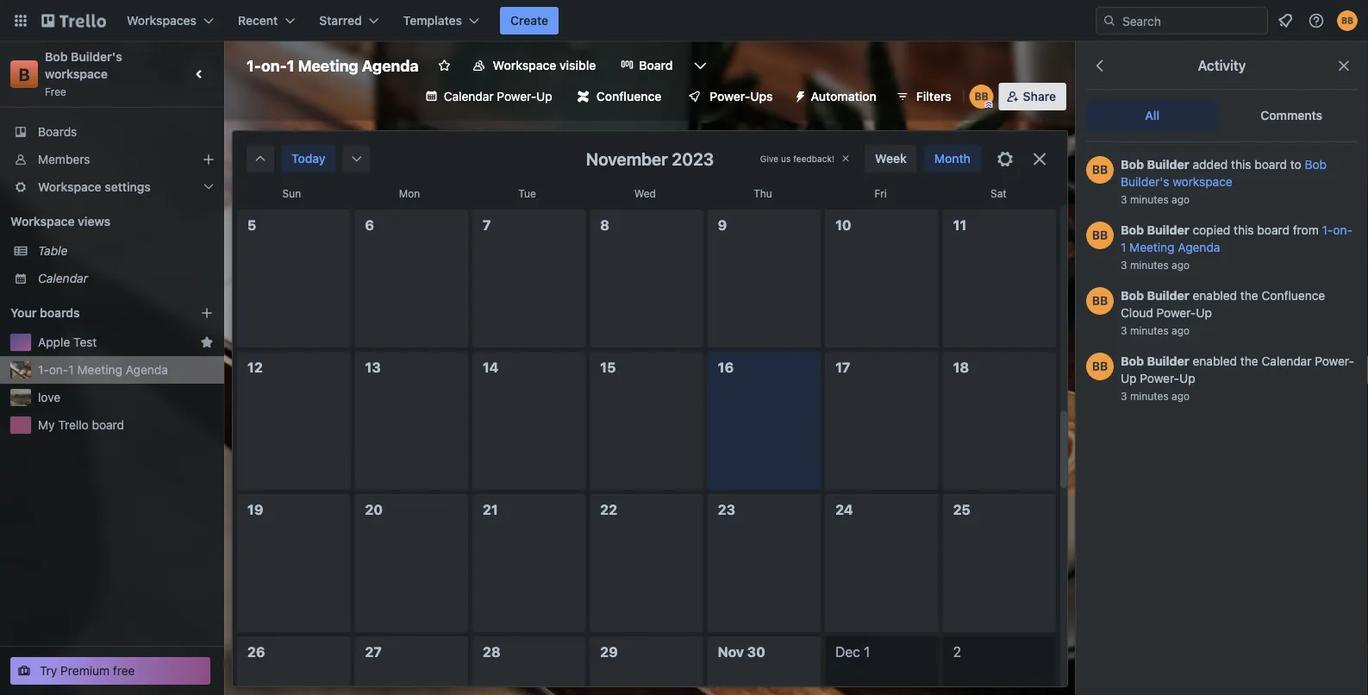 Task type: vqa. For each thing, say whether or not it's contained in the screenshot.


Task type: locate. For each thing, give the bounding box(es) containing it.
3 builder from the top
[[1148, 288, 1190, 303]]

enabled inside enabled the confluence cloud power-up
[[1193, 288, 1238, 303]]

1 minutes from the top
[[1131, 193, 1169, 205]]

bob builder up cloud
[[1121, 288, 1190, 303]]

sun
[[282, 187, 301, 199]]

workspace inside workspace visible button
[[493, 58, 557, 72]]

0 vertical spatial sm image
[[787, 83, 811, 107]]

0 vertical spatial bob builder's workspace link
[[45, 50, 125, 81]]

week button
[[865, 145, 917, 172]]

7
[[483, 217, 491, 233]]

1 vertical spatial enabled
[[1193, 354, 1238, 368]]

bob inside bob builder's workspace
[[1305, 157, 1327, 172]]

2 vertical spatial on-
[[49, 363, 68, 377]]

bob right the to
[[1305, 157, 1327, 172]]

1 horizontal spatial confluence
[[1262, 288, 1326, 303]]

meeting up cloud
[[1130, 240, 1175, 254]]

1 3 from the top
[[1121, 193, 1128, 205]]

on- inside the board name text field
[[261, 56, 287, 75]]

0 vertical spatial 1-on-1 meeting agenda
[[247, 56, 419, 75]]

calendar
[[444, 89, 494, 103], [38, 271, 88, 285], [1262, 354, 1312, 368]]

1 vertical spatial builder's
[[1121, 175, 1170, 189]]

table
[[38, 244, 68, 258]]

bob builder's workspace free
[[45, 50, 125, 97]]

enabled for up
[[1193, 288, 1238, 303]]

2 horizontal spatial meeting
[[1130, 240, 1175, 254]]

workspace inside bob builder's workspace
[[1173, 175, 1233, 189]]

calendar down enabled the confluence cloud power-up on the right of the page
[[1262, 354, 1312, 368]]

builder's down all link on the top right of page
[[1121, 175, 1170, 189]]

activity
[[1198, 57, 1247, 74]]

13
[[365, 359, 381, 376]]

sm image right ups at the right of page
[[787, 83, 811, 107]]

1
[[287, 56, 294, 75], [1121, 240, 1127, 254], [68, 363, 74, 377], [864, 644, 870, 660]]

Board name text field
[[238, 52, 428, 79]]

1 horizontal spatial builder's
[[1121, 175, 1170, 189]]

1 down recent popup button
[[287, 56, 294, 75]]

2 vertical spatial meeting
[[77, 363, 122, 377]]

2 builder from the top
[[1148, 223, 1190, 237]]

board for to
[[1255, 157, 1288, 172]]

0 vertical spatial the
[[1241, 288, 1259, 303]]

0 horizontal spatial bob builder's workspace link
[[45, 50, 125, 81]]

enabled down enabled the confluence cloud power-up on the right of the page
[[1193, 354, 1238, 368]]

2 ago from the top
[[1172, 259, 1190, 271]]

primary element
[[0, 0, 1369, 41]]

customize views image
[[692, 57, 709, 74]]

2 minutes from the top
[[1131, 259, 1169, 271]]

3 minutes from the top
[[1131, 324, 1169, 336]]

1 up cloud
[[1121, 240, 1127, 254]]

2 enabled from the top
[[1193, 354, 1238, 368]]

on- inside 1-on- 1 meeting agenda
[[1334, 223, 1353, 237]]

bob builder's workspace link up free in the left top of the page
[[45, 50, 125, 81]]

ago for enabled the calendar power- up power-up
[[1172, 390, 1190, 402]]

board
[[639, 58, 673, 72]]

19
[[248, 502, 263, 518]]

from
[[1293, 223, 1319, 237]]

2 horizontal spatial 1-
[[1323, 223, 1334, 237]]

1 vertical spatial meeting
[[1130, 240, 1175, 254]]

agenda inside the board name text field
[[362, 56, 419, 75]]

0 horizontal spatial sm image
[[348, 150, 365, 167]]

1 horizontal spatial agenda
[[362, 56, 419, 75]]

1 vertical spatial the
[[1241, 354, 1259, 368]]

1 bob builder from the top
[[1121, 288, 1190, 303]]

1-on-1 meeting agenda down apple test link at left
[[38, 363, 168, 377]]

confluence down from
[[1262, 288, 1326, 303]]

this right the added
[[1232, 157, 1252, 172]]

1 the from the top
[[1241, 288, 1259, 303]]

my trello board link
[[38, 417, 214, 434]]

up down cloud
[[1121, 371, 1137, 386]]

ago for copied this board from
[[1172, 259, 1190, 271]]

minutes for added this board to
[[1131, 193, 1169, 205]]

workspace up calendar power-up
[[493, 58, 557, 72]]

1 vertical spatial 1-
[[1323, 223, 1334, 237]]

confluence down board link
[[597, 89, 662, 103]]

1 horizontal spatial meeting
[[298, 56, 359, 75]]

visible
[[560, 58, 596, 72]]

confluence icon image
[[578, 91, 590, 103]]

3 minutes ago for copied this board from
[[1121, 259, 1190, 271]]

1 horizontal spatial sm image
[[787, 83, 811, 107]]

recent
[[238, 13, 278, 28]]

0 vertical spatial confluence
[[597, 89, 662, 103]]

1 3 minutes ago from the top
[[1121, 193, 1190, 205]]

0 vertical spatial on-
[[261, 56, 287, 75]]

search image
[[1103, 14, 1117, 28]]

workspace inside workspace settings dropdown button
[[38, 180, 101, 194]]

5
[[248, 217, 256, 233]]

0 vertical spatial this
[[1232, 157, 1252, 172]]

16
[[718, 359, 734, 376]]

bob left copied
[[1121, 223, 1145, 237]]

the inside enabled the calendar power- up power-up
[[1241, 354, 1259, 368]]

bob builder (bobbuilder40) image
[[1338, 10, 1358, 31], [1087, 156, 1114, 184], [1087, 287, 1114, 315], [1087, 353, 1114, 380]]

on- down recent popup button
[[261, 56, 287, 75]]

2 horizontal spatial agenda
[[1178, 240, 1221, 254]]

1- right from
[[1323, 223, 1334, 237]]

meeting for 1-on-1 meeting agenda link
[[77, 363, 122, 377]]

to
[[1291, 157, 1302, 172]]

agenda
[[362, 56, 419, 75], [1178, 240, 1221, 254], [126, 363, 168, 377]]

sm image up 6
[[348, 150, 365, 167]]

1- inside 1-on- 1 meeting agenda
[[1323, 223, 1334, 237]]

builder's inside bob builder's workspace free
[[71, 50, 122, 64]]

this right copied
[[1234, 223, 1255, 237]]

0 vertical spatial board
[[1255, 157, 1288, 172]]

board left the to
[[1255, 157, 1288, 172]]

workspace views
[[10, 214, 110, 229]]

2 vertical spatial workspace
[[10, 214, 75, 229]]

0 horizontal spatial on-
[[49, 363, 68, 377]]

mon
[[399, 187, 420, 199]]

26
[[248, 644, 265, 660]]

test
[[73, 335, 97, 349]]

bob up free in the left top of the page
[[45, 50, 68, 64]]

8
[[601, 217, 610, 233]]

1 vertical spatial agenda
[[1178, 240, 1221, 254]]

boards link
[[0, 118, 224, 146]]

builder's down back to home "image"
[[71, 50, 122, 64]]

3 minutes ago
[[1121, 193, 1190, 205], [1121, 259, 1190, 271], [1121, 324, 1190, 336], [1121, 390, 1190, 402]]

confluence inside enabled the confluence cloud power-up
[[1262, 288, 1326, 303]]

bob builder (bobbuilder40) image
[[970, 85, 994, 109], [1087, 222, 1114, 249]]

2 bob builder from the top
[[1121, 354, 1190, 368]]

board left from
[[1258, 223, 1290, 237]]

table link
[[38, 242, 214, 260]]

nov
[[718, 644, 744, 660]]

workspace up free in the left top of the page
[[45, 67, 108, 81]]

agenda left star or unstar board icon on the top left of page
[[362, 56, 419, 75]]

2
[[953, 644, 962, 660]]

1 horizontal spatial bob builder's workspace link
[[1121, 157, 1327, 189]]

0 vertical spatial bob builder
[[1121, 288, 1190, 303]]

1- inside 1-on-1 meeting agenda link
[[38, 363, 49, 377]]

us
[[781, 154, 791, 163]]

3 3 from the top
[[1121, 324, 1128, 336]]

members link
[[0, 146, 224, 173]]

sm image
[[787, 83, 811, 107], [348, 150, 365, 167]]

1-
[[247, 56, 261, 75], [1323, 223, 1334, 237], [38, 363, 49, 377]]

board down love link
[[92, 418, 124, 432]]

3 ago from the top
[[1172, 324, 1190, 336]]

try premium free
[[40, 664, 135, 678]]

1-on-1 meeting agenda
[[247, 56, 419, 75], [38, 363, 168, 377]]

ago down enabled the calendar power- up power-up on the right bottom
[[1172, 390, 1190, 402]]

2 horizontal spatial on-
[[1334, 223, 1353, 237]]

agenda down copied
[[1178, 240, 1221, 254]]

0 vertical spatial 1-
[[247, 56, 261, 75]]

builder up cloud
[[1148, 288, 1190, 303]]

bob builder's workspace link up bob builder copied this board from on the top right of page
[[1121, 157, 1327, 189]]

builder left copied
[[1148, 223, 1190, 237]]

power-ups
[[710, 89, 773, 103]]

1 horizontal spatial on-
[[261, 56, 287, 75]]

dec 1
[[836, 644, 870, 660]]

the down 1-on- 1 meeting agenda
[[1241, 288, 1259, 303]]

workspace down the added
[[1173, 175, 1233, 189]]

workspaces button
[[116, 7, 224, 34]]

1 vertical spatial on-
[[1334, 223, 1353, 237]]

enabled for power-
[[1193, 354, 1238, 368]]

board for from
[[1258, 223, 1290, 237]]

24
[[836, 502, 854, 518]]

workspace navigation collapse icon image
[[188, 62, 212, 86]]

1 horizontal spatial calendar
[[444, 89, 494, 103]]

workspace down members in the left of the page
[[38, 180, 101, 194]]

free
[[45, 85, 66, 97]]

calendar down star or unstar board icon on the top left of page
[[444, 89, 494, 103]]

1 vertical spatial confluence
[[1262, 288, 1326, 303]]

0 vertical spatial bob builder (bobbuilder40) image
[[970, 85, 994, 109]]

builder left the added
[[1148, 157, 1190, 172]]

1- down the recent on the top left
[[247, 56, 261, 75]]

love link
[[38, 389, 214, 406]]

0 vertical spatial workspace
[[493, 58, 557, 72]]

0 horizontal spatial agenda
[[126, 363, 168, 377]]

up down workspace visible
[[537, 89, 553, 103]]

builder's inside bob builder's workspace
[[1121, 175, 1170, 189]]

12
[[248, 359, 263, 376]]

1 vertical spatial workspace
[[1173, 175, 1233, 189]]

2 3 minutes ago from the top
[[1121, 259, 1190, 271]]

workspace for bob builder's workspace free
[[45, 67, 108, 81]]

4 3 minutes ago from the top
[[1121, 390, 1190, 402]]

3 for copied this board from
[[1121, 259, 1128, 271]]

open information menu image
[[1308, 12, 1326, 29]]

0 vertical spatial builder's
[[71, 50, 122, 64]]

members
[[38, 152, 90, 166]]

3 minutes ago for added this board to
[[1121, 193, 1190, 205]]

bob builder down cloud
[[1121, 354, 1190, 368]]

0 horizontal spatial calendar
[[38, 271, 88, 285]]

1 vertical spatial 1-on-1 meeting agenda
[[38, 363, 168, 377]]

board
[[1255, 157, 1288, 172], [1258, 223, 1290, 237], [92, 418, 124, 432]]

builder down cloud
[[1148, 354, 1190, 368]]

2 vertical spatial agenda
[[126, 363, 168, 377]]

0 vertical spatial meeting
[[298, 56, 359, 75]]

meeting down starred
[[298, 56, 359, 75]]

wed
[[635, 187, 656, 199]]

the down enabled the confluence cloud power-up on the right of the page
[[1241, 354, 1259, 368]]

0 vertical spatial workspace
[[45, 67, 108, 81]]

workspace settings button
[[0, 173, 224, 201]]

bob builder (bobbuilder40) image for enabled the confluence cloud power-up
[[1087, 287, 1114, 315]]

agenda inside 1-on- 1 meeting agenda
[[1178, 240, 1221, 254]]

0 vertical spatial enabled
[[1193, 288, 1238, 303]]

1 vertical spatial board
[[1258, 223, 1290, 237]]

confluence
[[597, 89, 662, 103], [1262, 288, 1326, 303]]

ago down bob builder copied this board from on the top right of page
[[1172, 259, 1190, 271]]

cloud
[[1121, 306, 1154, 320]]

meeting down test
[[77, 363, 122, 377]]

on- right from
[[1334, 223, 1353, 237]]

1-on-1 meeting agenda down starred
[[247, 56, 419, 75]]

on-
[[261, 56, 287, 75], [1334, 223, 1353, 237], [49, 363, 68, 377]]

workspace for bob builder's workspace
[[1173, 175, 1233, 189]]

workspace
[[493, 58, 557, 72], [38, 180, 101, 194], [10, 214, 75, 229]]

0 horizontal spatial 1-
[[38, 363, 49, 377]]

ups
[[751, 89, 773, 103]]

0 vertical spatial agenda
[[362, 56, 419, 75]]

1 vertical spatial this
[[1234, 223, 1255, 237]]

ago down bob builder added this board to on the right top of page
[[1172, 193, 1190, 205]]

ago for added this board to
[[1172, 193, 1190, 205]]

confluence button
[[567, 83, 672, 110]]

0 horizontal spatial confluence
[[597, 89, 662, 103]]

2 horizontal spatial calendar
[[1262, 354, 1312, 368]]

4 minutes from the top
[[1131, 390, 1169, 402]]

1- inside the board name text field
[[247, 56, 261, 75]]

calendar inside 'link'
[[444, 89, 494, 103]]

minutes for enabled the calendar power- up power-up
[[1131, 390, 1169, 402]]

b
[[18, 64, 30, 84]]

29
[[601, 644, 618, 660]]

up up enabled the calendar power- up power-up on the right bottom
[[1197, 306, 1213, 320]]

3 3 minutes ago from the top
[[1121, 324, 1190, 336]]

bob
[[45, 50, 68, 64], [1121, 157, 1145, 172], [1305, 157, 1327, 172], [1121, 223, 1145, 237], [1121, 288, 1145, 303], [1121, 354, 1145, 368]]

4 ago from the top
[[1172, 390, 1190, 402]]

0 horizontal spatial workspace
[[45, 67, 108, 81]]

agenda up love link
[[126, 363, 168, 377]]

meeting inside 1-on- 1 meeting agenda
[[1130, 240, 1175, 254]]

board link
[[610, 52, 684, 79]]

give
[[761, 154, 779, 163]]

starred button
[[309, 7, 390, 34]]

1 vertical spatial bob builder's workspace link
[[1121, 157, 1327, 189]]

enabled down 1-on- 1 meeting agenda
[[1193, 288, 1238, 303]]

1 horizontal spatial 1-on-1 meeting agenda
[[247, 56, 419, 75]]

4 3 from the top
[[1121, 390, 1128, 402]]

9
[[718, 217, 727, 233]]

enabled inside enabled the calendar power- up power-up
[[1193, 354, 1238, 368]]

comments link
[[1226, 100, 1358, 131]]

workspace
[[45, 67, 108, 81], [1173, 175, 1233, 189]]

0 horizontal spatial 1-on-1 meeting agenda
[[38, 363, 168, 377]]

views
[[78, 214, 110, 229]]

0 horizontal spatial builder's
[[71, 50, 122, 64]]

2 vertical spatial calendar
[[1262, 354, 1312, 368]]

on- down apple at the left
[[49, 363, 68, 377]]

confluence inside button
[[597, 89, 662, 103]]

1 vertical spatial workspace
[[38, 180, 101, 194]]

bob inside bob builder's workspace free
[[45, 50, 68, 64]]

the inside enabled the confluence cloud power-up
[[1241, 288, 1259, 303]]

2 vertical spatial 1-
[[38, 363, 49, 377]]

enabled
[[1193, 288, 1238, 303], [1193, 354, 1238, 368]]

ago down enabled the confluence cloud power-up on the right of the page
[[1172, 324, 1190, 336]]

1 horizontal spatial workspace
[[1173, 175, 1233, 189]]

1 vertical spatial calendar
[[38, 271, 88, 285]]

3 minutes ago for enabled the calendar power- up power-up
[[1121, 390, 1190, 402]]

bob builder (bobbuilder40) image for enabled the calendar power- up power-up
[[1087, 353, 1114, 380]]

bob builder's workspace
[[1121, 157, 1327, 189]]

1 vertical spatial bob builder
[[1121, 354, 1190, 368]]

my trello board
[[38, 418, 124, 432]]

0 vertical spatial calendar
[[444, 89, 494, 103]]

sm image
[[252, 150, 269, 167]]

up
[[537, 89, 553, 103], [1197, 306, 1213, 320], [1121, 371, 1137, 386], [1180, 371, 1196, 386]]

0 horizontal spatial meeting
[[77, 363, 122, 377]]

23
[[718, 502, 736, 518]]

up inside 'link'
[[537, 89, 553, 103]]

comments
[[1261, 108, 1323, 122]]

calendar down table
[[38, 271, 88, 285]]

calendar inside enabled the calendar power- up power-up
[[1262, 354, 1312, 368]]

Search field
[[1117, 8, 1268, 34]]

1 vertical spatial bob builder (bobbuilder40) image
[[1087, 222, 1114, 249]]

1 ago from the top
[[1172, 193, 1190, 205]]

boards
[[38, 125, 77, 139]]

up inside enabled the confluence cloud power-up
[[1197, 306, 1213, 320]]

1 horizontal spatial 1-
[[247, 56, 261, 75]]

this member is an admin of this board. image
[[986, 101, 993, 109]]

fri
[[875, 187, 887, 199]]

bob builder
[[1121, 288, 1190, 303], [1121, 354, 1190, 368]]

this for copied
[[1234, 223, 1255, 237]]

workspace inside bob builder's workspace free
[[45, 67, 108, 81]]

the for confluence
[[1241, 288, 1259, 303]]

1 enabled from the top
[[1193, 288, 1238, 303]]

1- up the love
[[38, 363, 49, 377]]

3 for enabled the confluence cloud power-up
[[1121, 324, 1128, 336]]

bob up cloud
[[1121, 288, 1145, 303]]

your
[[10, 306, 37, 320]]

create button
[[500, 7, 559, 34]]

22
[[601, 502, 618, 518]]

2 3 from the top
[[1121, 259, 1128, 271]]

workspace up table
[[10, 214, 75, 229]]

the for calendar
[[1241, 354, 1259, 368]]

2 the from the top
[[1241, 354, 1259, 368]]



Task type: describe. For each thing, give the bounding box(es) containing it.
1-on- 1 meeting agenda link
[[1121, 223, 1353, 254]]

bob builder copied this board from
[[1121, 223, 1323, 237]]

week
[[875, 151, 907, 166]]

calendar for calendar power-up
[[444, 89, 494, 103]]

1- for 1-on-1 meeting agenda link
[[38, 363, 49, 377]]

agenda for 1-on-1 meeting agenda link
[[126, 363, 168, 377]]

15
[[601, 359, 616, 376]]

starred
[[319, 13, 362, 28]]

1 inside 1-on- 1 meeting agenda
[[1121, 240, 1127, 254]]

27
[[365, 644, 382, 660]]

sm image inside automation button
[[787, 83, 811, 107]]

your boards with 4 items element
[[10, 303, 174, 323]]

ago for enabled the confluence cloud power-up
[[1172, 324, 1190, 336]]

free
[[113, 664, 135, 678]]

10
[[836, 217, 852, 233]]

settings
[[105, 180, 151, 194]]

18
[[953, 359, 970, 376]]

premium
[[61, 664, 110, 678]]

up down enabled the confluence cloud power-up on the right of the page
[[1180, 371, 1196, 386]]

calendar for calendar
[[38, 271, 88, 285]]

power- inside button
[[710, 89, 751, 103]]

bob down cloud
[[1121, 354, 1145, 368]]

3 for enabled the calendar power- up power-up
[[1121, 390, 1128, 402]]

1 horizontal spatial bob builder (bobbuilder40) image
[[1087, 222, 1114, 249]]

share
[[1023, 89, 1057, 103]]

1-on-1 meeting agenda inside the board name text field
[[247, 56, 419, 75]]

all link
[[1087, 100, 1219, 131]]

my
[[38, 418, 55, 432]]

love
[[38, 390, 61, 404]]

filters button
[[891, 83, 957, 110]]

11
[[953, 217, 967, 233]]

builder's for bob builder's workspace
[[1121, 175, 1170, 189]]

apple test
[[38, 335, 97, 349]]

added
[[1193, 157, 1228, 172]]

3 minutes ago for enabled the confluence cloud power-up
[[1121, 324, 1190, 336]]

minutes for copied this board from
[[1131, 259, 1169, 271]]

b link
[[10, 60, 38, 88]]

november
[[586, 148, 668, 169]]

1-on- 1 meeting agenda
[[1121, 223, 1353, 254]]

workspace for workspace settings
[[38, 180, 101, 194]]

20
[[365, 502, 383, 518]]

templates button
[[393, 7, 490, 34]]

workspaces
[[127, 13, 197, 28]]

nov 30
[[718, 644, 766, 660]]

17
[[836, 359, 851, 376]]

workspace settings
[[38, 180, 151, 194]]

meeting inside the board name text field
[[298, 56, 359, 75]]

give us feedback!
[[761, 154, 835, 163]]

1- for 1-on- 1 meeting agenda link
[[1323, 223, 1334, 237]]

add board image
[[200, 306, 214, 320]]

enabled the calendar power- up power-up
[[1121, 354, 1355, 386]]

bob builder (bobbuilder40) image for added this board to
[[1087, 156, 1114, 184]]

tue
[[519, 187, 536, 199]]

starred icon image
[[200, 336, 214, 349]]

on- for 1-on- 1 meeting agenda link
[[1334, 223, 1353, 237]]

on- for 1-on-1 meeting agenda link
[[49, 363, 68, 377]]

workspace visible button
[[462, 52, 607, 79]]

1 vertical spatial sm image
[[348, 150, 365, 167]]

calendar power-up
[[444, 89, 553, 103]]

all
[[1146, 108, 1160, 122]]

bob down all link on the top right of page
[[1121, 157, 1145, 172]]

2 vertical spatial board
[[92, 418, 124, 432]]

bob builder for power-
[[1121, 288, 1190, 303]]

apple test link
[[38, 334, 193, 351]]

feedback!
[[794, 154, 835, 163]]

apple
[[38, 335, 70, 349]]

recent button
[[228, 7, 306, 34]]

try premium free button
[[10, 657, 210, 685]]

25
[[953, 502, 971, 518]]

sat
[[991, 187, 1007, 199]]

power- inside enabled the confluence cloud power-up
[[1157, 306, 1197, 320]]

30
[[748, 644, 766, 660]]

workspace for workspace visible
[[493, 58, 557, 72]]

thu
[[754, 187, 773, 199]]

power- inside 'link'
[[497, 89, 537, 103]]

agenda for 1-on- 1 meeting agenda link
[[1178, 240, 1221, 254]]

bob builder for up
[[1121, 354, 1190, 368]]

templates
[[403, 13, 462, 28]]

create
[[511, 13, 549, 28]]

1 down apple test
[[68, 363, 74, 377]]

boards
[[40, 306, 80, 320]]

this for added
[[1232, 157, 1252, 172]]

trello
[[58, 418, 89, 432]]

power-ups button
[[676, 83, 784, 110]]

1 right dec
[[864, 644, 870, 660]]

automation button
[[787, 83, 887, 110]]

1 inside the board name text field
[[287, 56, 294, 75]]

back to home image
[[41, 7, 106, 34]]

bob builder added this board to
[[1121, 157, 1305, 172]]

give us feedback! link
[[761, 154, 835, 163]]

calendar link
[[38, 270, 214, 287]]

share button
[[999, 83, 1067, 110]]

builder's for bob builder's workspace free
[[71, 50, 122, 64]]

filters
[[917, 89, 952, 103]]

meeting for 1-on- 1 meeting agenda link
[[1130, 240, 1175, 254]]

0 notifications image
[[1276, 10, 1296, 31]]

minutes for enabled the confluence cloud power-up
[[1131, 324, 1169, 336]]

your boards
[[10, 306, 80, 320]]

0 horizontal spatial bob builder (bobbuilder40) image
[[970, 85, 994, 109]]

2023
[[672, 148, 714, 169]]

1-on-1 meeting agenda link
[[38, 361, 214, 379]]

4 builder from the top
[[1148, 354, 1190, 368]]

1 builder from the top
[[1148, 157, 1190, 172]]

3 for added this board to
[[1121, 193, 1128, 205]]

november 2023
[[586, 148, 714, 169]]

dec
[[836, 644, 861, 660]]

workspace for workspace views
[[10, 214, 75, 229]]

star or unstar board image
[[438, 59, 452, 72]]



